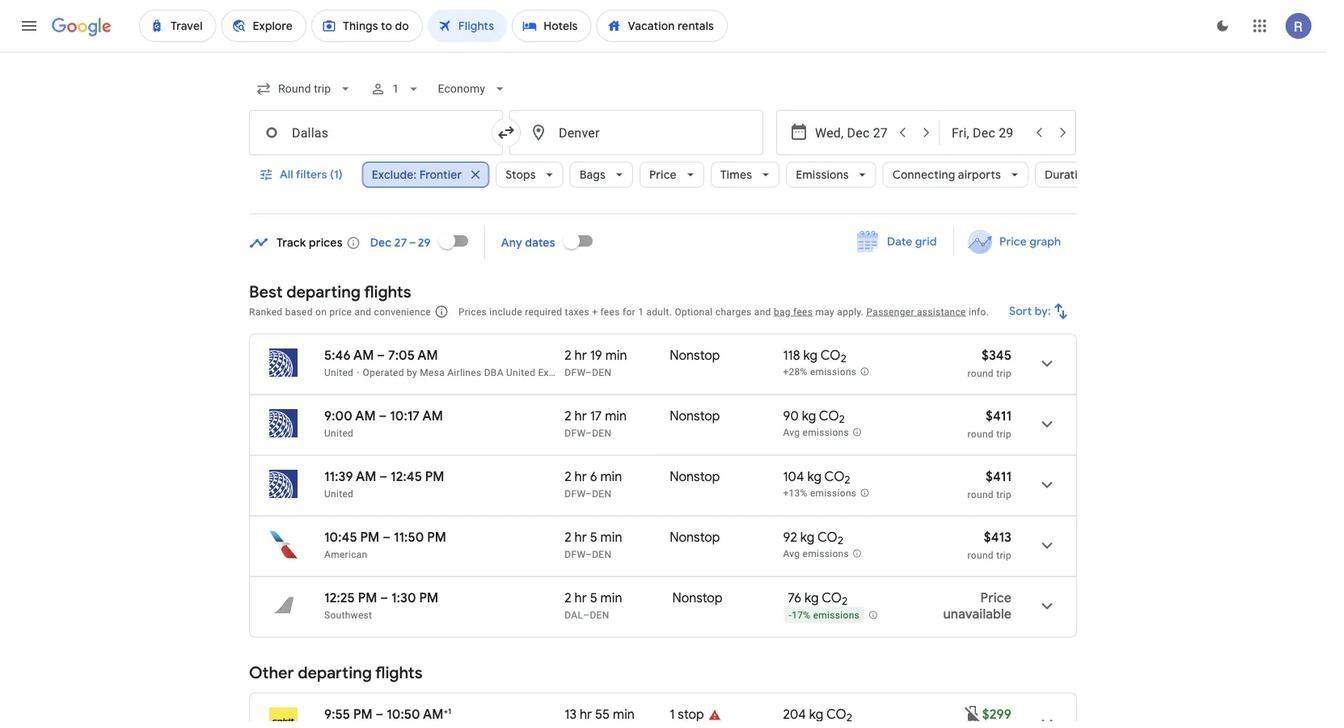 Task type: vqa. For each thing, say whether or not it's contained in the screenshot.


Task type: describe. For each thing, give the bounding box(es) containing it.
2 inside 2 hr 6 min dfw – den
[[565, 468, 572, 485]]

connecting
[[893, 167, 956, 182]]

bag fees button
[[774, 306, 813, 317]]

flight details. leaves dallas/fort worth international airport at 9:00 am on wednesday, december 27 and arrives at denver international airport at 10:17 am on wednesday, december 27. image
[[1028, 405, 1067, 444]]

0 vertical spatial +
[[592, 306, 598, 317]]

10:17
[[390, 408, 420, 424]]

104 kg co 2
[[783, 468, 851, 487]]

am right the 10:17
[[423, 408, 443, 424]]

on
[[315, 306, 327, 317]]

connecting airports
[[893, 167, 1001, 182]]

flight details. leaves dallas love field airport at 12:25 pm on wednesday, december 27 and arrives at denver international airport at 1:30 pm on wednesday, december 27. image
[[1028, 587, 1067, 626]]

dal
[[565, 609, 583, 621]]

2 fees from the left
[[794, 306, 813, 317]]

price for price
[[649, 167, 677, 182]]

passenger assistance button
[[867, 306, 966, 317]]

pm up southwest at the left of page
[[358, 590, 377, 606]]

passenger
[[867, 306, 915, 317]]

all
[[280, 167, 293, 182]]

kg for 90
[[802, 408, 816, 424]]

1 vertical spatial 1
[[638, 306, 644, 317]]

by:
[[1035, 304, 1052, 319]]

include
[[490, 306, 522, 317]]

nonstop flight. element for 76
[[673, 590, 723, 609]]

– inside 2 hr 6 min dfw – den
[[586, 488, 592, 499]]

2 and from the left
[[755, 306, 771, 317]]

$411 for 104
[[986, 468, 1012, 485]]

1 inside text box
[[448, 706, 452, 716]]

12:25
[[324, 590, 355, 606]]

76
[[788, 590, 802, 606]]

17%
[[792, 610, 811, 621]]

airports
[[958, 167, 1001, 182]]

operated
[[363, 367, 404, 378]]

92 kg co 2
[[783, 529, 844, 548]]

by
[[407, 367, 417, 378]]

413 US dollars text field
[[984, 529, 1012, 546]]

sort
[[1010, 304, 1032, 319]]

trip for 104
[[997, 489, 1012, 500]]

operated by mesa airlines dba united express
[[363, 367, 574, 378]]

round for 118
[[968, 368, 994, 379]]

5:46
[[324, 347, 351, 364]]

all filters (1)
[[280, 167, 343, 182]]

flights for other departing flights
[[375, 663, 423, 683]]

dfw for 2 hr 5 min
[[565, 549, 586, 560]]

united for 12:45
[[324, 488, 354, 499]]

2 hr 5 min dfw – den
[[565, 529, 622, 560]]

price graph
[[1000, 235, 1061, 249]]

bags
[[580, 167, 606, 182]]

2 inside 76 kg co 2
[[842, 595, 848, 608]]

united down 5:46
[[324, 367, 354, 378]]

for
[[623, 306, 636, 317]]

any dates
[[501, 236, 556, 250]]

learn more about ranking image
[[434, 305, 449, 319]]

1 fees from the left
[[601, 306, 620, 317]]

united for 10:17
[[324, 427, 354, 439]]

+28% emissions
[[783, 367, 857, 378]]

pm for 12:45 pm
[[425, 468, 445, 485]]

flight details. leaves dallas/fort worth international airport at 11:39 am on wednesday, december 27 and arrives at denver international airport at 12:45 pm on wednesday, december 27. image
[[1028, 466, 1067, 504]]

-
[[789, 610, 792, 621]]

flight details. leaves dallas/fort worth international airport at 10:45 pm on wednesday, december 27 and arrives at denver international airport at 11:50 pm on wednesday, december 27. image
[[1028, 526, 1067, 565]]

total duration 2 hr 6 min. element
[[565, 468, 670, 487]]

10:45 pm – 11:50 pm american
[[324, 529, 447, 560]]

hr for 11:50 pm
[[575, 529, 587, 546]]

emissions
[[796, 167, 849, 182]]

flight details. leaves dallas/fort worth international airport at 9:55 pm on wednesday, december 27 and arrives at denver international airport at 10:50 am on thursday, december 28. image
[[1028, 703, 1067, 722]]

departing for best
[[287, 281, 361, 302]]

exclude:
[[372, 167, 417, 182]]

kg for 104
[[808, 468, 822, 485]]

trip for 118
[[997, 368, 1012, 379]]

ranked based on price and convenience
[[249, 306, 431, 317]]

other
[[249, 663, 294, 683]]

nonstop flight. element for 90
[[670, 408, 720, 427]]

united for airlines
[[506, 367, 536, 378]]

$345
[[982, 347, 1012, 364]]

1 and from the left
[[355, 306, 372, 317]]

dec
[[370, 236, 392, 250]]

nonstop for 92
[[670, 529, 720, 546]]

charges
[[716, 306, 752, 317]]

all filters (1) button
[[249, 155, 356, 194]]

+13% emissions
[[783, 488, 857, 499]]

dfw for 2 hr 6 min
[[565, 488, 586, 499]]

price graph button
[[958, 227, 1074, 256]]

12:45
[[391, 468, 422, 485]]

kg for 118
[[804, 347, 818, 364]]

7:05
[[388, 347, 415, 364]]

2 inside 92 kg co 2
[[838, 534, 844, 548]]

exclude: frontier button
[[362, 155, 490, 194]]

optional
[[675, 306, 713, 317]]

taxes
[[565, 306, 590, 317]]

trip for 92
[[997, 550, 1012, 561]]

$413
[[984, 529, 1012, 546]]

american
[[324, 549, 368, 560]]

track
[[277, 236, 306, 250]]

co for 92
[[818, 529, 838, 546]]

best
[[249, 281, 283, 302]]

convenience
[[374, 306, 431, 317]]

+13%
[[783, 488, 808, 499]]

$345 round trip
[[968, 347, 1012, 379]]

am for 7:05
[[353, 347, 374, 364]]

– inside 10:45 pm – 11:50 pm american
[[383, 529, 391, 546]]

leaves dallas/fort worth international airport at 10:45 pm on wednesday, december 27 and arrives at denver international airport at 11:50 pm on wednesday, december 27. element
[[324, 529, 447, 546]]

dates
[[525, 236, 556, 250]]

flight details. leaves dallas/fort worth international airport at 5:46 am on wednesday, december 27 and arrives at denver international airport at 7:05 am on wednesday, december 27. image
[[1028, 344, 1067, 383]]

apply.
[[837, 306, 864, 317]]

am for 12:45
[[356, 468, 376, 485]]

flights for best departing flights
[[364, 281, 411, 302]]

– inside 12:25 pm – 1:30 pm southwest
[[380, 590, 388, 606]]

price for price unavailable
[[981, 590, 1012, 606]]

date grid button
[[845, 227, 950, 256]]

avg for 90
[[783, 427, 800, 439]]

2 hr 6 min dfw – den
[[565, 468, 622, 499]]

1 stop flight. element
[[670, 707, 704, 722]]

10:45
[[324, 529, 357, 546]]

Arrival time: 1:30 PM. text field
[[392, 590, 439, 606]]

min for 76
[[601, 590, 622, 606]]

2 hr 5 min dal – den
[[565, 590, 622, 621]]

9:00 am – 10:17 am united
[[324, 408, 443, 439]]

airlines
[[447, 367, 482, 378]]

this price for this flight doesn't include overhead bin access. if you need a carry-on bag, use the bags filter to update prices. image
[[963, 704, 983, 722]]

118 kg co 2
[[783, 347, 847, 366]]

min for 92
[[601, 529, 622, 546]]

Arrival time: 10:17 AM. text field
[[390, 408, 443, 424]]

times button
[[711, 155, 780, 194]]

+ inside arrival time: 10:50 am on  thursday, december 28. text box
[[444, 706, 448, 716]]

Departure time: 5:46 AM. text field
[[324, 347, 374, 364]]

1 inside popup button
[[393, 82, 399, 95]]

sort by:
[[1010, 304, 1052, 319]]

– inside the 2 hr 19 min dfw – den
[[586, 367, 592, 378]]

co for 118
[[821, 347, 841, 364]]

$413 round trip
[[968, 529, 1012, 561]]

411 us dollars text field for 90
[[986, 408, 1012, 424]]

den for 7:05 am
[[592, 367, 612, 378]]

date grid
[[887, 235, 937, 249]]

90
[[783, 408, 799, 424]]

leaves dallas/fort worth international airport at 9:55 pm on wednesday, december 27 and arrives at denver international airport at 10:50 am on thursday, december 28. element
[[324, 706, 452, 722]]

leaves dallas/fort worth international airport at 5:46 am on wednesday, december 27 and arrives at denver international airport at 7:05 am on wednesday, december 27. element
[[324, 347, 438, 364]]

min for 118
[[606, 347, 627, 364]]

+ 1
[[444, 706, 452, 716]]

2 hr 19 min dfw – den
[[565, 347, 627, 378]]

hr for 1:30 pm
[[575, 590, 587, 606]]

round for 90
[[968, 428, 994, 440]]

hr for 12:45 pm
[[575, 468, 587, 485]]

Departure time: 9:55 PM. text field
[[324, 706, 373, 722]]

other departing flights
[[249, 663, 423, 683]]

avg for 92
[[783, 549, 800, 560]]

loading results progress bar
[[0, 52, 1327, 55]]

filters
[[296, 167, 327, 182]]

date
[[887, 235, 913, 249]]

duration button
[[1035, 155, 1119, 194]]

6
[[590, 468, 597, 485]]



Task type: locate. For each thing, give the bounding box(es) containing it.
dfw down the total duration 2 hr 17 min. "element"
[[565, 427, 586, 439]]

411 us dollars text field for 104
[[986, 468, 1012, 485]]

2 inside 2 hr 17 min dfw – den
[[565, 408, 572, 424]]

price
[[649, 167, 677, 182], [1000, 235, 1027, 249], [981, 590, 1012, 606]]

swap origin and destination. image
[[497, 123, 516, 142]]

5 inside the 2 hr 5 min dfw – den
[[590, 529, 598, 546]]

1 vertical spatial 5
[[590, 590, 598, 606]]

dba
[[484, 367, 504, 378]]

0 vertical spatial 1
[[393, 82, 399, 95]]

express
[[538, 367, 574, 378]]

den down the 19
[[592, 367, 612, 378]]

5 inside 2 hr 5 min dal – den
[[590, 590, 598, 606]]

pm for 11:50 pm
[[427, 529, 447, 546]]

emissions down 92 kg co 2
[[803, 549, 849, 560]]

0 horizontal spatial 1
[[393, 82, 399, 95]]

– down the 19
[[586, 367, 592, 378]]

118
[[783, 347, 801, 364]]

pm inside 11:39 am – 12:45 pm united
[[425, 468, 445, 485]]

round
[[968, 368, 994, 379], [968, 428, 994, 440], [968, 489, 994, 500], [968, 550, 994, 561]]

find the best price region
[[249, 222, 1077, 269]]

$411 round trip up $413 text box
[[968, 468, 1012, 500]]

southwest
[[324, 609, 372, 621]]

kg inside 76 kg co 2
[[805, 590, 819, 606]]

3 trip from the top
[[997, 489, 1012, 500]]

emissions button
[[786, 155, 877, 194]]

emissions down 76 kg co 2
[[813, 610, 860, 621]]

co right 92
[[818, 529, 838, 546]]

total duration 13 hr 55 min. element
[[565, 707, 670, 722]]

den for 10:17 am
[[592, 427, 612, 439]]

Departure time: 12:25 PM. text field
[[324, 590, 377, 606]]

nonstop for 76
[[673, 590, 723, 606]]

2 up dal
[[565, 590, 572, 606]]

2
[[565, 347, 572, 364], [841, 352, 847, 366], [565, 408, 572, 424], [839, 413, 845, 426], [565, 468, 572, 485], [845, 473, 851, 487], [565, 529, 572, 546], [838, 534, 844, 548], [565, 590, 572, 606], [842, 595, 848, 608]]

1
[[393, 82, 399, 95], [638, 306, 644, 317], [448, 706, 452, 716]]

5 down 2 hr 6 min dfw – den
[[590, 529, 598, 546]]

total duration 2 hr 5 min. element for 76
[[565, 590, 673, 609]]

avg emissions for 92
[[783, 549, 849, 560]]

2 left the 17
[[565, 408, 572, 424]]

5:46 am – 7:05 am
[[324, 347, 438, 364]]

total duration 2 hr 5 min. element for 92
[[565, 529, 670, 548]]

Departure time: 11:39 AM. text field
[[324, 468, 376, 485]]

– down the 2 hr 5 min dfw – den
[[583, 609, 590, 621]]

and left bag
[[755, 306, 771, 317]]

411 us dollars text field left flight details. leaves dallas/fort worth international airport at 9:00 am on wednesday, december 27 and arrives at denver international airport at 10:17 am on wednesday, december 27. icon on the right of the page
[[986, 408, 1012, 424]]

9:00
[[324, 408, 353, 424]]

leaves dallas love field airport at 12:25 pm on wednesday, december 27 and arrives at denver international airport at 1:30 pm on wednesday, december 27. element
[[324, 590, 439, 606]]

$411 round trip for 104
[[968, 468, 1012, 500]]

1:30
[[392, 590, 416, 606]]

Arrival time: 11:50 PM. text field
[[394, 529, 447, 546]]

price left graph
[[1000, 235, 1027, 249]]

345 US dollars text field
[[982, 347, 1012, 364]]

am
[[353, 347, 374, 364], [418, 347, 438, 364], [355, 408, 376, 424], [423, 408, 443, 424], [356, 468, 376, 485]]

round down '$413'
[[968, 550, 994, 561]]

kg inside 92 kg co 2
[[801, 529, 815, 546]]

round left flight details. leaves dallas/fort worth international airport at 9:00 am on wednesday, december 27 and arrives at denver international airport at 10:17 am on wednesday, december 27. icon on the right of the page
[[968, 428, 994, 440]]

1 horizontal spatial +
[[592, 306, 598, 317]]

price for price graph
[[1000, 235, 1027, 249]]

price inside popup button
[[649, 167, 677, 182]]

$411 round trip left flight details. leaves dallas/fort worth international airport at 9:00 am on wednesday, december 27 and arrives at denver international airport at 10:17 am on wednesday, december 27. icon on the right of the page
[[968, 408, 1012, 440]]

kg inside 90 kg co 2
[[802, 408, 816, 424]]

5 for 1:30 pm
[[590, 590, 598, 606]]

assistance
[[917, 306, 966, 317]]

united inside 9:00 am – 10:17 am united
[[324, 427, 354, 439]]

2 round from the top
[[968, 428, 994, 440]]

0 vertical spatial flights
[[364, 281, 411, 302]]

total duration 2 hr 5 min. element down 2 hr 6 min dfw – den
[[565, 529, 670, 548]]

104
[[783, 468, 804, 485]]

price right bags popup button
[[649, 167, 677, 182]]

0 horizontal spatial and
[[355, 306, 372, 317]]

1 vertical spatial +
[[444, 706, 448, 716]]

co for 90
[[819, 408, 839, 424]]

trip for 90
[[997, 428, 1012, 440]]

bag
[[774, 306, 791, 317]]

emissions for 118
[[810, 367, 857, 378]]

den inside 2 hr 6 min dfw – den
[[592, 488, 612, 499]]

emissions
[[810, 367, 857, 378], [803, 427, 849, 439], [810, 488, 857, 499], [803, 549, 849, 560], [813, 610, 860, 621]]

2 up express
[[565, 347, 572, 364]]

co for 76
[[822, 590, 842, 606]]

den down the '6'
[[592, 488, 612, 499]]

kg inside 118 kg co 2
[[804, 347, 818, 364]]

adult.
[[647, 306, 672, 317]]

main menu image
[[19, 16, 39, 36]]

dfw for 2 hr 17 min
[[565, 427, 586, 439]]

den up 2 hr 5 min dal – den
[[592, 549, 612, 560]]

– down the 17
[[586, 427, 592, 439]]

leaves dallas/fort worth international airport at 9:00 am on wednesday, december 27 and arrives at denver international airport at 10:17 am on wednesday, december 27. element
[[324, 408, 443, 424]]

2 inside 90 kg co 2
[[839, 413, 845, 426]]

pm right 12:45
[[425, 468, 445, 485]]

round down $345 text box
[[968, 368, 994, 379]]

2 horizontal spatial 1
[[638, 306, 644, 317]]

am right 9:00
[[355, 408, 376, 424]]

5 hr from the top
[[575, 590, 587, 606]]

any
[[501, 236, 522, 250]]

–
[[377, 347, 385, 364], [586, 367, 592, 378], [379, 408, 387, 424], [586, 427, 592, 439], [380, 468, 388, 485], [586, 488, 592, 499], [383, 529, 391, 546], [586, 549, 592, 560], [380, 590, 388, 606], [583, 609, 590, 621]]

hr left the 19
[[575, 347, 587, 364]]

total duration 2 hr 17 min. element
[[565, 408, 670, 427]]

emissions for 104
[[810, 488, 857, 499]]

76 kg co 2
[[788, 590, 848, 608]]

co up -17% emissions
[[822, 590, 842, 606]]

flights up leaves dallas/fort worth international airport at 9:55 pm on wednesday, december 27 and arrives at denver international airport at 10:50 am on thursday, december 28. element
[[375, 663, 423, 683]]

2 inside 118 kg co 2
[[841, 352, 847, 366]]

hr left the 17
[[575, 408, 587, 424]]

1 vertical spatial avg emissions
[[783, 549, 849, 560]]

co inside 90 kg co 2
[[819, 408, 839, 424]]

0 vertical spatial $411 round trip
[[968, 408, 1012, 440]]

nonstop for 104
[[670, 468, 720, 485]]

hr inside the 2 hr 5 min dfw – den
[[575, 529, 587, 546]]

1 vertical spatial $411
[[986, 468, 1012, 485]]

2 up +28% emissions
[[841, 352, 847, 366]]

1 horizontal spatial 1
[[448, 706, 452, 716]]

– inside the 2 hr 5 min dfw – den
[[586, 549, 592, 560]]

track prices
[[277, 236, 343, 250]]

2 vertical spatial 1
[[448, 706, 452, 716]]

dec 27 – 29
[[370, 236, 431, 250]]

united inside 11:39 am – 12:45 pm united
[[324, 488, 354, 499]]

1 vertical spatial price
[[1000, 235, 1027, 249]]

0 vertical spatial 5
[[590, 529, 598, 546]]

(1)
[[330, 167, 343, 182]]

3 round from the top
[[968, 489, 994, 500]]

price left flight details. leaves dallas love field airport at 12:25 pm on wednesday, december 27 and arrives at denver international airport at 1:30 pm on wednesday, december 27. icon
[[981, 590, 1012, 606]]

pm right 1:30
[[419, 590, 439, 606]]

1 button
[[363, 70, 428, 108]]

am inside 11:39 am – 12:45 pm united
[[356, 468, 376, 485]]

27 – 29
[[395, 236, 431, 250]]

– inside 11:39 am – 12:45 pm united
[[380, 468, 388, 485]]

avg emissions down 92 kg co 2
[[783, 549, 849, 560]]

exclude: frontier
[[372, 167, 462, 182]]

co for 104
[[825, 468, 845, 485]]

2 right 92
[[838, 534, 844, 548]]

co inside 76 kg co 2
[[822, 590, 842, 606]]

hr inside the 2 hr 19 min dfw – den
[[575, 347, 587, 364]]

17
[[590, 408, 602, 424]]

avg emissions down 90 kg co 2
[[783, 427, 849, 439]]

5 for 11:50 pm
[[590, 529, 598, 546]]

min inside 2 hr 5 min dal – den
[[601, 590, 622, 606]]

1 total duration 2 hr 5 min. element from the top
[[565, 529, 670, 548]]

min down the 2 hr 5 min dfw – den
[[601, 590, 622, 606]]

duration
[[1045, 167, 1092, 182]]

den right dal
[[590, 609, 610, 621]]

sort by: button
[[1003, 292, 1077, 331]]

-17% emissions
[[789, 610, 860, 621]]

0 vertical spatial 411 us dollars text field
[[986, 408, 1012, 424]]

round for 92
[[968, 550, 994, 561]]

1 trip from the top
[[997, 368, 1012, 379]]

price unavailable
[[944, 590, 1012, 622]]

$411
[[986, 408, 1012, 424], [986, 468, 1012, 485]]

graph
[[1030, 235, 1061, 249]]

min inside 2 hr 17 min dfw – den
[[605, 408, 627, 424]]

price inside button
[[1000, 235, 1027, 249]]

den for 1:30 pm
[[590, 609, 610, 621]]

pm right 11:50
[[427, 529, 447, 546]]

2 inside the 2 hr 5 min dfw – den
[[565, 529, 572, 546]]

stops
[[506, 167, 536, 182]]

2 hr from the top
[[575, 408, 587, 424]]

None text field
[[249, 110, 503, 155], [510, 110, 764, 155], [249, 110, 503, 155], [510, 110, 764, 155]]

nonstop flight. element for 104
[[670, 468, 720, 487]]

total duration 2 hr 5 min. element
[[565, 529, 670, 548], [565, 590, 673, 609]]

92
[[783, 529, 797, 546]]

– up operated
[[377, 347, 385, 364]]

– up 2 hr 5 min dal – den
[[586, 549, 592, 560]]

hr
[[575, 347, 587, 364], [575, 408, 587, 424], [575, 468, 587, 485], [575, 529, 587, 546], [575, 590, 587, 606]]

nonstop for 118
[[670, 347, 720, 364]]

$411 left flight details. leaves dallas/fort worth international airport at 9:00 am on wednesday, december 27 and arrives at denver international airport at 10:17 am on wednesday, december 27. icon on the right of the page
[[986, 408, 1012, 424]]

– inside 2 hr 5 min dal – den
[[583, 609, 590, 621]]

dfw inside 2 hr 6 min dfw – den
[[565, 488, 586, 499]]

1 5 from the top
[[590, 529, 598, 546]]

hr inside 2 hr 6 min dfw – den
[[575, 468, 587, 485]]

emissions down 118 kg co 2
[[810, 367, 857, 378]]

dfw down total duration 2 hr 19 min. element
[[565, 367, 586, 378]]

am up mesa
[[418, 347, 438, 364]]

min inside the 2 hr 19 min dfw – den
[[606, 347, 627, 364]]

hr inside 2 hr 17 min dfw – den
[[575, 408, 587, 424]]

fees right bag
[[794, 306, 813, 317]]

kg inside 104 kg co 2
[[808, 468, 822, 485]]

Arrival time: 10:50 AM on  Thursday, December 28. text field
[[387, 706, 452, 722]]

0 vertical spatial price
[[649, 167, 677, 182]]

$411 round trip for 90
[[968, 408, 1012, 440]]

4 dfw from the top
[[565, 549, 586, 560]]

pm
[[425, 468, 445, 485], [360, 529, 380, 546], [427, 529, 447, 546], [358, 590, 377, 606], [419, 590, 439, 606]]

avg
[[783, 427, 800, 439], [783, 549, 800, 560]]

min inside 2 hr 6 min dfw – den
[[601, 468, 622, 485]]

nonstop
[[670, 347, 720, 364], [670, 408, 720, 424], [670, 468, 720, 485], [670, 529, 720, 546], [673, 590, 723, 606]]

1 avg emissions from the top
[[783, 427, 849, 439]]

11:39
[[324, 468, 353, 485]]

– left 1:30
[[380, 590, 388, 606]]

11:50
[[394, 529, 424, 546]]

prices include required taxes + fees for 1 adult. optional charges and bag fees may apply. passenger assistance
[[459, 306, 966, 317]]

2 down 2 hr 6 min dfw – den
[[565, 529, 572, 546]]

None search field
[[249, 70, 1119, 214]]

0 vertical spatial $411
[[986, 408, 1012, 424]]

2 up "+13% emissions" at the right
[[845, 473, 851, 487]]

emissions down 90 kg co 2
[[803, 427, 849, 439]]

price button
[[640, 155, 704, 194]]

co inside 92 kg co 2
[[818, 529, 838, 546]]

min down 2 hr 6 min dfw – den
[[601, 529, 622, 546]]

trip inside $413 round trip
[[997, 550, 1012, 561]]

Departure text field
[[815, 111, 890, 154]]

dfw inside 2 hr 17 min dfw – den
[[565, 427, 586, 439]]

2 left the '6'
[[565, 468, 572, 485]]

total duration 2 hr 19 min. element
[[565, 347, 670, 366]]

total duration 2 hr 5 min. element up dal
[[565, 590, 673, 609]]

departing up on
[[287, 281, 361, 302]]

hr down 2 hr 6 min dfw – den
[[575, 529, 587, 546]]

2 trip from the top
[[997, 428, 1012, 440]]

1 vertical spatial 411 us dollars text field
[[986, 468, 1012, 485]]

kg right the 76
[[805, 590, 819, 606]]

min right the 19
[[606, 347, 627, 364]]

change appearance image
[[1204, 6, 1242, 45]]

dfw for 2 hr 19 min
[[565, 367, 586, 378]]

min for 90
[[605, 408, 627, 424]]

0 vertical spatial avg
[[783, 427, 800, 439]]

trip down $345 text box
[[997, 368, 1012, 379]]

dfw down total duration 2 hr 6 min. "element"
[[565, 488, 586, 499]]

1 vertical spatial avg
[[783, 549, 800, 560]]

den
[[592, 367, 612, 378], [592, 427, 612, 439], [592, 488, 612, 499], [592, 549, 612, 560], [590, 609, 610, 621]]

united down 11:39
[[324, 488, 354, 499]]

– left 11:50
[[383, 529, 391, 546]]

$411 for 90
[[986, 408, 1012, 424]]

grid
[[916, 235, 937, 249]]

am right 5:46
[[353, 347, 374, 364]]

1 dfw from the top
[[565, 367, 586, 378]]

nonstop flight. element for 92
[[670, 529, 720, 548]]

19
[[590, 347, 602, 364]]

2 inside 2 hr 5 min dal – den
[[565, 590, 572, 606]]

Arrival time: 12:45 PM. text field
[[391, 468, 445, 485]]

am right 11:39
[[356, 468, 376, 485]]

0 vertical spatial departing
[[287, 281, 361, 302]]

Return text field
[[952, 111, 1026, 154]]

min right the 17
[[605, 408, 627, 424]]

2 $411 from the top
[[986, 468, 1012, 485]]

avg emissions for 90
[[783, 427, 849, 439]]

den inside 2 hr 17 min dfw – den
[[592, 427, 612, 439]]

round up $413 text box
[[968, 489, 994, 500]]

main content containing best departing flights
[[249, 222, 1077, 722]]

based
[[285, 306, 313, 317]]

2 $411 round trip from the top
[[968, 468, 1012, 500]]

1 hr from the top
[[575, 347, 587, 364]]

2 avg from the top
[[783, 549, 800, 560]]

kg
[[804, 347, 818, 364], [802, 408, 816, 424], [808, 468, 822, 485], [801, 529, 815, 546], [805, 590, 819, 606]]

hr inside 2 hr 5 min dal – den
[[575, 590, 587, 606]]

1 horizontal spatial fees
[[794, 306, 813, 317]]

4 round from the top
[[968, 550, 994, 561]]

united right dba
[[506, 367, 536, 378]]

co up +28% emissions
[[821, 347, 841, 364]]

2 dfw from the top
[[565, 427, 586, 439]]

411 US dollars text field
[[986, 408, 1012, 424], [986, 468, 1012, 485]]

hr for 10:17 am
[[575, 408, 587, 424]]

4 hr from the top
[[575, 529, 587, 546]]

kg up "+13% emissions" at the right
[[808, 468, 822, 485]]

trip down '$413'
[[997, 550, 1012, 561]]

0 horizontal spatial +
[[444, 706, 448, 716]]

1 $411 round trip from the top
[[968, 408, 1012, 440]]

2 inside the 2 hr 19 min dfw – den
[[565, 347, 572, 364]]

dfw up 2 hr 5 min dal – den
[[565, 549, 586, 560]]

connecting airports button
[[883, 155, 1029, 194]]

1 horizontal spatial and
[[755, 306, 771, 317]]

united down 9:00
[[324, 427, 354, 439]]

and
[[355, 306, 372, 317], [755, 306, 771, 317]]

1 $411 from the top
[[986, 408, 1012, 424]]

kg for 92
[[801, 529, 815, 546]]

3 hr from the top
[[575, 468, 587, 485]]

hr left the '6'
[[575, 468, 587, 485]]

1 avg from the top
[[783, 427, 800, 439]]

2 vertical spatial price
[[981, 590, 1012, 606]]

2 5 from the top
[[590, 590, 598, 606]]

$411 round trip
[[968, 408, 1012, 440], [968, 468, 1012, 500]]

co inside 118 kg co 2
[[821, 347, 841, 364]]

min inside the 2 hr 5 min dfw – den
[[601, 529, 622, 546]]

4 trip from the top
[[997, 550, 1012, 561]]

trip left flight details. leaves dallas/fort worth international airport at 9:00 am on wednesday, december 27 and arrives at denver international airport at 10:17 am on wednesday, december 27. icon on the right of the page
[[997, 428, 1012, 440]]

nonstop flight. element for 118
[[670, 347, 720, 366]]

299 US dollars text field
[[983, 706, 1012, 722]]

co inside 104 kg co 2
[[825, 468, 845, 485]]

avg down 90
[[783, 427, 800, 439]]

round inside "$345 round trip"
[[968, 368, 994, 379]]

none search field containing all filters (1)
[[249, 70, 1119, 214]]

2 total duration 2 hr 5 min. element from the top
[[565, 590, 673, 609]]

+
[[592, 306, 598, 317], [444, 706, 448, 716]]

trip inside "$345 round trip"
[[997, 368, 1012, 379]]

round for 104
[[968, 489, 994, 500]]

price inside price unavailable
[[981, 590, 1012, 606]]

None field
[[249, 74, 360, 104], [431, 74, 514, 104], [249, 74, 360, 104], [431, 74, 514, 104]]

price
[[330, 306, 352, 317]]

1 vertical spatial $411 round trip
[[968, 468, 1012, 500]]

leaves dallas/fort worth international airport at 11:39 am on wednesday, december 27 and arrives at denver international airport at 12:45 pm on wednesday, december 27. element
[[324, 468, 445, 485]]

1 vertical spatial total duration 2 hr 5 min. element
[[565, 590, 673, 609]]

Departure time: 9:00 AM. text field
[[324, 408, 376, 424]]

dfw inside the 2 hr 5 min dfw – den
[[565, 549, 586, 560]]

– left 12:45
[[380, 468, 388, 485]]

min
[[606, 347, 627, 364], [605, 408, 627, 424], [601, 468, 622, 485], [601, 529, 622, 546], [601, 590, 622, 606]]

emissions for 90
[[803, 427, 849, 439]]

ranked
[[249, 306, 283, 317]]

den for 12:45 pm
[[592, 488, 612, 499]]

trip up $413 text box
[[997, 489, 1012, 500]]

departing up the departure time: 9:55 pm. text box
[[298, 663, 372, 683]]

frontier
[[420, 167, 462, 182]]

required
[[525, 306, 562, 317]]

avg down 92
[[783, 549, 800, 560]]

1 vertical spatial departing
[[298, 663, 372, 683]]

den inside the 2 hr 19 min dfw – den
[[592, 367, 612, 378]]

kg for 76
[[805, 590, 819, 606]]

2 411 us dollars text field from the top
[[986, 468, 1012, 485]]

co up "+13% emissions" at the right
[[825, 468, 845, 485]]

stops button
[[496, 155, 563, 194]]

2 inside 104 kg co 2
[[845, 473, 851, 487]]

$411 left flight details. leaves dallas/fort worth international airport at 11:39 am on wednesday, december 27 and arrives at denver international airport at 12:45 pm on wednesday, december 27. icon
[[986, 468, 1012, 485]]

1 round from the top
[[968, 368, 994, 379]]

– down the '6'
[[586, 488, 592, 499]]

11:39 am – 12:45 pm united
[[324, 468, 445, 499]]

prices
[[459, 306, 487, 317]]

am for 10:17
[[355, 408, 376, 424]]

bags button
[[570, 155, 633, 194]]

fees
[[601, 306, 620, 317], [794, 306, 813, 317]]

0 vertical spatial total duration 2 hr 5 min. element
[[565, 529, 670, 548]]

hr up dal
[[575, 590, 587, 606]]

2 avg emissions from the top
[[783, 549, 849, 560]]

Departure time: 10:45 PM. text field
[[324, 529, 380, 546]]

den inside 2 hr 5 min dal – den
[[590, 609, 610, 621]]

Arrival time: 7:05 AM. text field
[[388, 347, 438, 364]]

main content
[[249, 222, 1077, 722]]

min for 104
[[601, 468, 622, 485]]

3 dfw from the top
[[565, 488, 586, 499]]

0 vertical spatial avg emissions
[[783, 427, 849, 439]]

den inside the 2 hr 5 min dfw – den
[[592, 549, 612, 560]]

round inside $413 round trip
[[968, 550, 994, 561]]

and right price
[[355, 306, 372, 317]]

pm for 1:30 pm
[[419, 590, 439, 606]]

2 up -17% emissions
[[842, 595, 848, 608]]

kg right 90
[[802, 408, 816, 424]]

0 horizontal spatial fees
[[601, 306, 620, 317]]

fees left for
[[601, 306, 620, 317]]

emissions for 92
[[803, 549, 849, 560]]

unavailable
[[944, 606, 1012, 622]]

kg right 118
[[804, 347, 818, 364]]

departing for other
[[298, 663, 372, 683]]

pm right "10:45"
[[360, 529, 380, 546]]

– inside 9:00 am – 10:17 am united
[[379, 408, 387, 424]]

411 us dollars text field left flight details. leaves dallas/fort worth international airport at 11:39 am on wednesday, december 27 and arrives at denver international airport at 12:45 pm on wednesday, december 27. icon
[[986, 468, 1012, 485]]

2 right 90
[[839, 413, 845, 426]]

1 411 us dollars text field from the top
[[986, 408, 1012, 424]]

– inside 2 hr 17 min dfw – den
[[586, 427, 592, 439]]

nonstop flight. element
[[670, 347, 720, 366], [670, 408, 720, 427], [670, 468, 720, 487], [670, 529, 720, 548], [673, 590, 723, 609]]

dfw inside the 2 hr 19 min dfw – den
[[565, 367, 586, 378]]

nonstop for 90
[[670, 408, 720, 424]]

2 hr 17 min dfw – den
[[565, 408, 627, 439]]

den for 11:50 pm
[[592, 549, 612, 560]]

hr for 7:05 am
[[575, 347, 587, 364]]

– left the 10:17
[[379, 408, 387, 424]]

den down the 17
[[592, 427, 612, 439]]

1 vertical spatial flights
[[375, 663, 423, 683]]

learn more about tracked prices image
[[346, 236, 361, 250]]

kg right 92
[[801, 529, 815, 546]]

min right the '6'
[[601, 468, 622, 485]]

emissions down 104 kg co 2
[[810, 488, 857, 499]]

co right 90
[[819, 408, 839, 424]]

times
[[721, 167, 752, 182]]

5 down the 2 hr 5 min dfw – den
[[590, 590, 598, 606]]



